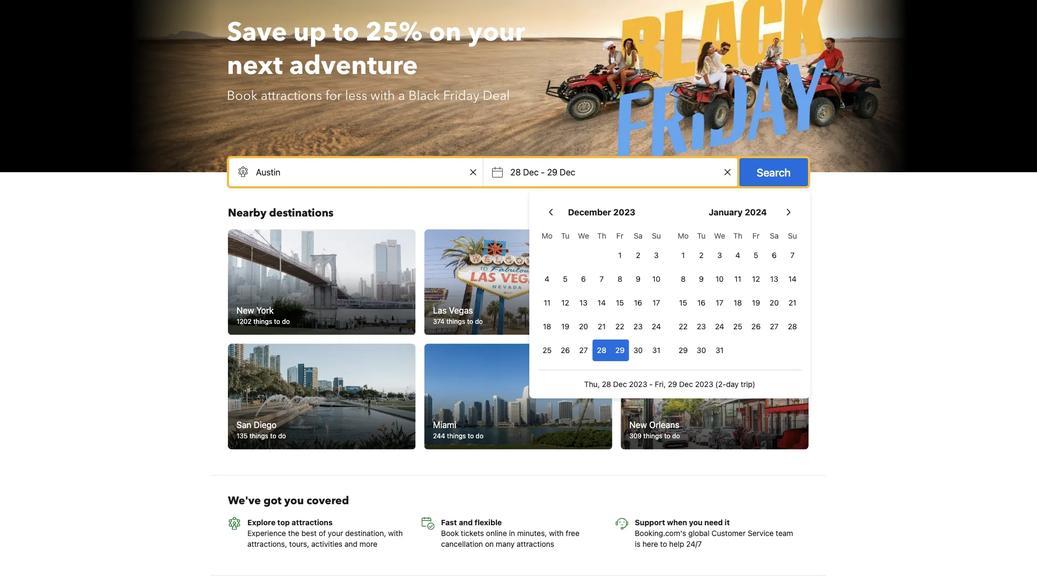 Task type: locate. For each thing, give the bounding box(es) containing it.
4
[[736, 251, 740, 260], [545, 275, 550, 284]]

9
[[636, 275, 641, 284], [699, 275, 704, 284]]

19 inside option
[[561, 322, 570, 331]]

1 horizontal spatial 17
[[716, 299, 724, 307]]

2 vertical spatial attractions
[[517, 540, 554, 549]]

21 January 2024 checkbox
[[784, 292, 802, 314]]

19 right 18 january 2024 option
[[752, 299, 760, 307]]

18 inside option
[[734, 299, 742, 307]]

19
[[752, 299, 760, 307], [561, 322, 570, 331]]

tu for january
[[697, 232, 706, 240]]

0 horizontal spatial mo
[[542, 232, 553, 240]]

12
[[752, 275, 760, 284], [562, 299, 569, 307]]

22
[[616, 322, 625, 331], [679, 322, 688, 331]]

27 for 27 checkbox
[[770, 322, 779, 331]]

1 horizontal spatial 19
[[752, 299, 760, 307]]

9 January 2024 checkbox
[[693, 269, 711, 290]]

12 left 13 january 2024 option
[[752, 275, 760, 284]]

0 horizontal spatial we
[[578, 232, 589, 240]]

sa for 2023
[[634, 232, 643, 240]]

1 horizontal spatial 16
[[698, 299, 706, 307]]

16
[[634, 299, 642, 307], [698, 299, 706, 307]]

1 horizontal spatial on
[[485, 540, 494, 549]]

0 horizontal spatial grid
[[538, 225, 666, 361]]

0 horizontal spatial 27
[[579, 346, 588, 355]]

10 December 2023 checkbox
[[647, 269, 666, 290]]

1 horizontal spatial 27
[[770, 322, 779, 331]]

18 December 2023 checkbox
[[538, 316, 556, 338]]

las vegas image
[[424, 230, 612, 335]]

to down diego
[[270, 432, 276, 440]]

things inside key west 117 things to do
[[641, 318, 660, 326]]

1 sa from the left
[[634, 232, 643, 240]]

0 horizontal spatial 15
[[616, 299, 624, 307]]

28 inside option
[[597, 346, 607, 355]]

15 left 16 option
[[679, 299, 687, 307]]

3 right 2 option
[[654, 251, 659, 260]]

5 for 5 january 2024 option
[[754, 251, 759, 260]]

new for new york
[[237, 305, 254, 316]]

20 inside '20 december 2023' "checkbox"
[[579, 322, 588, 331]]

do for san diego
[[278, 432, 286, 440]]

6
[[772, 251, 777, 260], [581, 275, 586, 284]]

mo up 1 january 2024 option in the top of the page
[[678, 232, 689, 240]]

4 for 4 december 2023 checkbox
[[545, 275, 550, 284]]

things down miami
[[447, 432, 466, 440]]

7 left the 8 december 2023 checkbox
[[600, 275, 604, 284]]

book down fast
[[441, 529, 459, 538]]

2 9 from the left
[[699, 275, 704, 284]]

14 right 13 option
[[598, 299, 606, 307]]

new up 1202
[[237, 305, 254, 316]]

0 vertical spatial 21
[[789, 299, 797, 307]]

things inside san diego 135 things to do
[[250, 432, 268, 440]]

do inside key west 117 things to do
[[670, 318, 678, 326]]

20 for '20 december 2023' "checkbox"
[[579, 322, 588, 331]]

th down 'december 2023'
[[597, 232, 606, 240]]

26 inside 'checkbox'
[[561, 346, 570, 355]]

things down orleans
[[644, 432, 663, 440]]

do for key west
[[670, 318, 678, 326]]

up
[[294, 15, 327, 50]]

31 inside 31 option
[[653, 346, 661, 355]]

16 inside checkbox
[[634, 299, 642, 307]]

8 December 2023 checkbox
[[611, 269, 629, 290]]

1 for january
[[682, 251, 685, 260]]

1 left 2 checkbox
[[682, 251, 685, 260]]

a
[[398, 87, 405, 105]]

11 left 12 december 2023 option
[[544, 299, 551, 307]]

13 right "12" option
[[770, 275, 779, 284]]

31
[[653, 346, 661, 355], [716, 346, 724, 355]]

20 December 2023 checkbox
[[575, 316, 593, 338]]

22 December 2023 checkbox
[[611, 316, 629, 338]]

1 8 from the left
[[618, 275, 622, 284]]

mo up 4 december 2023 checkbox
[[542, 232, 553, 240]]

su up 7 january 2024 option
[[788, 232, 797, 240]]

17 for 17 option
[[653, 299, 660, 307]]

do inside "las vegas 374 things to do"
[[475, 318, 483, 326]]

new
[[237, 305, 254, 316], [630, 420, 647, 430]]

1 vertical spatial 5
[[563, 275, 568, 284]]

1 24 from the left
[[652, 322, 661, 331]]

0 horizontal spatial th
[[597, 232, 606, 240]]

las
[[433, 305, 447, 316]]

27 inside checkbox
[[770, 322, 779, 331]]

the
[[288, 529, 299, 538]]

on inside the fast and flexible book tickets online in minutes, with free cancellation on many attractions
[[485, 540, 494, 549]]

11 December 2023 checkbox
[[538, 292, 556, 314]]

1 horizontal spatial you
[[689, 518, 703, 527]]

do down orleans
[[672, 432, 680, 440]]

14 December 2023 checkbox
[[593, 292, 611, 314]]

2 inside option
[[636, 251, 641, 260]]

we up 3 january 2024 option
[[714, 232, 725, 240]]

on down online
[[485, 540, 494, 549]]

1 horizontal spatial 11
[[735, 275, 741, 284]]

support
[[635, 518, 665, 527]]

and up "tickets"
[[459, 518, 473, 527]]

to right up on the left of the page
[[333, 15, 359, 50]]

Where are you going? search field
[[229, 158, 483, 186]]

1 left 2 option
[[618, 251, 622, 260]]

0 vertical spatial 11
[[735, 275, 741, 284]]

7 January 2024 checkbox
[[784, 245, 802, 266]]

4 left 5 "checkbox"
[[545, 275, 550, 284]]

0 horizontal spatial 26
[[561, 346, 570, 355]]

9 right 8 checkbox
[[699, 275, 704, 284]]

1 horizontal spatial 22
[[679, 322, 688, 331]]

key west image
[[621, 230, 809, 335]]

more
[[360, 540, 377, 549]]

you up global
[[689, 518, 703, 527]]

27
[[770, 322, 779, 331], [579, 346, 588, 355]]

1 horizontal spatial 23
[[697, 322, 706, 331]]

do inside san diego 135 things to do
[[278, 432, 286, 440]]

1 horizontal spatial new
[[630, 420, 647, 430]]

destination,
[[345, 529, 386, 538]]

10 inside "checkbox"
[[716, 275, 724, 284]]

1 fr from the left
[[617, 232, 624, 240]]

0 vertical spatial 12
[[752, 275, 760, 284]]

0 horizontal spatial 9
[[636, 275, 641, 284]]

tu for december
[[561, 232, 570, 240]]

17 for "17" option on the bottom of the page
[[716, 299, 724, 307]]

do right 244
[[476, 432, 484, 440]]

21 left '22' option
[[598, 322, 606, 331]]

2 su from the left
[[788, 232, 797, 240]]

17 December 2023 checkbox
[[647, 292, 666, 314]]

0 horizontal spatial 4
[[545, 275, 550, 284]]

0 horizontal spatial you
[[284, 493, 304, 508]]

attractions left for
[[261, 87, 322, 105]]

17 right 16 option
[[716, 299, 724, 307]]

2 1 from the left
[[682, 251, 685, 260]]

30 December 2023 checkbox
[[629, 340, 647, 361]]

attractions up best
[[292, 518, 333, 527]]

free
[[566, 529, 580, 538]]

black
[[409, 87, 440, 105]]

th up 4 january 2024 option
[[734, 232, 743, 240]]

2 for december 2023
[[636, 251, 641, 260]]

135
[[237, 432, 248, 440]]

to inside new york 1202 things to do
[[274, 318, 280, 326]]

16 January 2024 checkbox
[[693, 292, 711, 314]]

26 for 26 january 2024 option
[[752, 322, 761, 331]]

1 vertical spatial 11
[[544, 299, 551, 307]]

0 vertical spatial 7
[[791, 251, 795, 260]]

25 left 26 december 2023 'checkbox'
[[543, 346, 552, 355]]

27 inside option
[[579, 346, 588, 355]]

15
[[616, 299, 624, 307], [679, 299, 687, 307]]

30 for 30 option
[[634, 346, 643, 355]]

things for new orleans
[[644, 432, 663, 440]]

1 horizontal spatial grid
[[674, 225, 802, 361]]

1 31 from the left
[[653, 346, 661, 355]]

1 vertical spatial -
[[650, 380, 653, 389]]

things down diego
[[250, 432, 268, 440]]

su
[[652, 232, 661, 240], [788, 232, 797, 240]]

sa up 6 checkbox
[[770, 232, 779, 240]]

thu, 28 dec 2023 - fri, 29 dec 2023 (2-day trip)
[[584, 380, 756, 389]]

10 right 9 december 2023 checkbox
[[652, 275, 661, 284]]

1 horizontal spatial 14
[[789, 275, 797, 284]]

0 vertical spatial 13
[[770, 275, 779, 284]]

15 left "16 december 2023" checkbox
[[616, 299, 624, 307]]

to down booking.com's
[[660, 540, 667, 549]]

book
[[227, 87, 258, 105], [441, 529, 459, 538]]

23 down key
[[634, 322, 643, 331]]

2 fr from the left
[[753, 232, 760, 240]]

31 for 31 option
[[653, 346, 661, 355]]

things inside new york 1202 things to do
[[253, 318, 272, 326]]

9 for 9 december 2023 checkbox
[[636, 275, 641, 284]]

28
[[511, 167, 521, 177], [788, 322, 797, 331], [597, 346, 607, 355], [602, 380, 611, 389]]

with inside save up to 25% on your next adventure book attractions for less with a black friday deal
[[371, 87, 395, 105]]

things for key west
[[641, 318, 660, 326]]

to down orleans
[[664, 432, 671, 440]]

1 vertical spatial 13
[[580, 299, 588, 307]]

20 right the 19 checkbox
[[770, 299, 779, 307]]

2 right 1 january 2024 option in the top of the page
[[699, 251, 704, 260]]

minutes,
[[517, 529, 547, 538]]

on inside save up to 25% on your next adventure book attractions for less with a black friday deal
[[429, 15, 462, 50]]

27 December 2023 checkbox
[[575, 340, 593, 361]]

do for las vegas
[[475, 318, 483, 326]]

new up 309
[[630, 420, 647, 430]]

we
[[578, 232, 589, 240], [714, 232, 725, 240]]

2 3 from the left
[[718, 251, 722, 260]]

374
[[433, 318, 445, 326]]

26 right 25 january 2024 option
[[752, 322, 761, 331]]

0 horizontal spatial 5
[[563, 275, 568, 284]]

tu down december at the right top of the page
[[561, 232, 570, 240]]

1 horizontal spatial 8
[[681, 275, 686, 284]]

we for december
[[578, 232, 589, 240]]

1 inside checkbox
[[618, 251, 622, 260]]

3 inside 3 option
[[654, 251, 659, 260]]

11
[[735, 275, 741, 284], [544, 299, 551, 307]]

30
[[634, 346, 643, 355], [697, 346, 706, 355]]

0 horizontal spatial 19
[[561, 322, 570, 331]]

2 16 from the left
[[698, 299, 706, 307]]

28 cell
[[593, 338, 611, 361]]

23 December 2023 checkbox
[[629, 316, 647, 338]]

0 horizontal spatial and
[[345, 540, 358, 549]]

2 mo from the left
[[678, 232, 689, 240]]

22 for 22 option
[[679, 322, 688, 331]]

18 left 19 december 2023 option
[[543, 322, 551, 331]]

do right 374
[[475, 318, 483, 326]]

14 right 13 january 2024 option
[[789, 275, 797, 284]]

1 horizontal spatial tu
[[697, 232, 706, 240]]

grid for january
[[674, 225, 802, 361]]

3 left 4 january 2024 option
[[718, 251, 722, 260]]

27 January 2024 checkbox
[[765, 316, 784, 338]]

do
[[282, 318, 290, 326], [475, 318, 483, 326], [670, 318, 678, 326], [278, 432, 286, 440], [476, 432, 484, 440], [672, 432, 680, 440]]

do right "24 december 2023" 'option'
[[670, 318, 678, 326]]

0 vertical spatial 14
[[789, 275, 797, 284]]

0 horizontal spatial 7
[[600, 275, 604, 284]]

1 su from the left
[[652, 232, 661, 240]]

18 for 18 january 2024 option
[[734, 299, 742, 307]]

22 for '22' option
[[616, 322, 625, 331]]

14
[[789, 275, 797, 284], [598, 299, 606, 307]]

new for new orleans
[[630, 420, 647, 430]]

3 January 2024 checkbox
[[711, 245, 729, 266]]

to down vegas
[[467, 318, 473, 326]]

0 horizontal spatial 8
[[618, 275, 622, 284]]

1 horizontal spatial your
[[468, 15, 525, 50]]

0 vertical spatial you
[[284, 493, 304, 508]]

7 inside checkbox
[[600, 275, 604, 284]]

29
[[547, 167, 558, 177], [616, 346, 625, 355], [679, 346, 688, 355], [668, 380, 677, 389]]

1 16 from the left
[[634, 299, 642, 307]]

2 22 from the left
[[679, 322, 688, 331]]

24 for "24 december 2023" 'option'
[[652, 322, 661, 331]]

0 horizontal spatial 3
[[654, 251, 659, 260]]

14 for 14 december 2023 option
[[598, 299, 606, 307]]

10 inside option
[[652, 275, 661, 284]]

to inside new orleans 309 things to do
[[664, 432, 671, 440]]

0 horizontal spatial 13
[[580, 299, 588, 307]]

2 24 from the left
[[715, 322, 724, 331]]

to right 244
[[468, 432, 474, 440]]

new inside new orleans 309 things to do
[[630, 420, 647, 430]]

24 down west
[[652, 322, 661, 331]]

2 30 from the left
[[697, 346, 706, 355]]

new inside new york 1202 things to do
[[237, 305, 254, 316]]

12 inside 12 december 2023 option
[[562, 299, 569, 307]]

16 inside option
[[698, 299, 706, 307]]

2 inside checkbox
[[699, 251, 704, 260]]

1 3 from the left
[[654, 251, 659, 260]]

6 right 5 "checkbox"
[[581, 275, 586, 284]]

su for 2024
[[788, 232, 797, 240]]

nearby
[[228, 206, 267, 221]]

31 right 30 january 2024 option
[[716, 346, 724, 355]]

miami
[[433, 420, 456, 430]]

10 for 10 "checkbox"
[[716, 275, 724, 284]]

1 vertical spatial 19
[[561, 322, 570, 331]]

0 horizontal spatial 1
[[618, 251, 622, 260]]

1 17 from the left
[[653, 299, 660, 307]]

6 January 2024 checkbox
[[765, 245, 784, 266]]

7 right 6 checkbox
[[791, 251, 795, 260]]

1 horizontal spatial su
[[788, 232, 797, 240]]

you inside support when you need it booking.com's global customer service team is here to help 24/7
[[689, 518, 703, 527]]

2 17 from the left
[[716, 299, 724, 307]]

to down west
[[662, 318, 668, 326]]

1 December 2023 checkbox
[[611, 245, 629, 266]]

su for 2023
[[652, 232, 661, 240]]

12 left 13 option
[[562, 299, 569, 307]]

things inside miami 244 things to do
[[447, 432, 466, 440]]

grid for december
[[538, 225, 666, 361]]

1 horizontal spatial 9
[[699, 275, 704, 284]]

1 horizontal spatial 26
[[752, 322, 761, 331]]

1 horizontal spatial book
[[441, 529, 459, 538]]

22 left 23 checkbox
[[679, 322, 688, 331]]

29 December 2023 checkbox
[[611, 340, 629, 361]]

0 vertical spatial 20
[[770, 299, 779, 307]]

0 vertical spatial 4
[[736, 251, 740, 260]]

2 grid from the left
[[674, 225, 802, 361]]

3 inside 3 january 2024 option
[[718, 251, 722, 260]]

sa up 2 option
[[634, 232, 643, 240]]

0 horizontal spatial su
[[652, 232, 661, 240]]

1 horizontal spatial sa
[[770, 232, 779, 240]]

0 horizontal spatial 31
[[653, 346, 661, 355]]

-
[[541, 167, 545, 177], [650, 380, 653, 389]]

22 left 117
[[616, 322, 625, 331]]

sa
[[634, 232, 643, 240], [770, 232, 779, 240]]

fr for 2024
[[753, 232, 760, 240]]

0 vertical spatial attractions
[[261, 87, 322, 105]]

20 January 2024 checkbox
[[765, 292, 784, 314]]

25 inside checkbox
[[543, 346, 552, 355]]

attractions inside the fast and flexible book tickets online in minutes, with free cancellation on many attractions
[[517, 540, 554, 549]]

1 tu from the left
[[561, 232, 570, 240]]

25 left 26 january 2024 option
[[734, 322, 743, 331]]

sa for 2024
[[770, 232, 779, 240]]

2 8 from the left
[[681, 275, 686, 284]]

book inside save up to 25% on your next adventure book attractions for less with a black friday deal
[[227, 87, 258, 105]]

1 inside option
[[682, 251, 685, 260]]

1 22 from the left
[[616, 322, 625, 331]]

we down december at the right top of the page
[[578, 232, 589, 240]]

27 for 27 option
[[579, 346, 588, 355]]

24 inside option
[[715, 322, 724, 331]]

it
[[725, 518, 730, 527]]

new york image
[[228, 230, 416, 335]]

1 we from the left
[[578, 232, 589, 240]]

20
[[770, 299, 779, 307], [579, 322, 588, 331]]

0 vertical spatial 19
[[752, 299, 760, 307]]

18
[[734, 299, 742, 307], [543, 322, 551, 331]]

2 we from the left
[[714, 232, 725, 240]]

0 horizontal spatial 14
[[598, 299, 606, 307]]

fr
[[617, 232, 624, 240], [753, 232, 760, 240]]

20 for 20 january 2024 checkbox
[[770, 299, 779, 307]]

1 horizontal spatial 12
[[752, 275, 760, 284]]

things inside new orleans 309 things to do
[[644, 432, 663, 440]]

0 vertical spatial 25
[[734, 322, 743, 331]]

1 horizontal spatial 20
[[770, 299, 779, 307]]

23 January 2024 checkbox
[[693, 316, 711, 338]]

2 10 from the left
[[716, 275, 724, 284]]

10 right 9 checkbox
[[716, 275, 724, 284]]

0 horizontal spatial 22
[[616, 322, 625, 331]]

1 th from the left
[[597, 232, 606, 240]]

things down west
[[641, 318, 660, 326]]

1 horizontal spatial we
[[714, 232, 725, 240]]

4 inside option
[[736, 251, 740, 260]]

do inside new orleans 309 things to do
[[672, 432, 680, 440]]

1 vertical spatial your
[[328, 529, 343, 538]]

0 horizontal spatial 11
[[544, 299, 551, 307]]

1 horizontal spatial th
[[734, 232, 743, 240]]

to
[[333, 15, 359, 50], [274, 318, 280, 326], [467, 318, 473, 326], [662, 318, 668, 326], [270, 432, 276, 440], [468, 432, 474, 440], [664, 432, 671, 440], [660, 540, 667, 549]]

do right 1202
[[282, 318, 290, 326]]

6 right 5 january 2024 option
[[772, 251, 777, 260]]

25 December 2023 checkbox
[[538, 340, 556, 361]]

8
[[618, 275, 622, 284], [681, 275, 686, 284]]

20 inside 20 january 2024 checkbox
[[770, 299, 779, 307]]

5 January 2024 checkbox
[[747, 245, 765, 266]]

2 for january 2024
[[699, 251, 704, 260]]

13 right 12 december 2023 option
[[580, 299, 588, 307]]

1 9 from the left
[[636, 275, 641, 284]]

grid
[[538, 225, 666, 361], [674, 225, 802, 361]]

17 right "16 december 2023" checkbox
[[653, 299, 660, 307]]

28 January 2024 checkbox
[[784, 316, 802, 338]]

13 January 2024 checkbox
[[765, 269, 784, 290]]

26 for 26 december 2023 'checkbox'
[[561, 346, 570, 355]]

with left a
[[371, 87, 395, 105]]

1 vertical spatial book
[[441, 529, 459, 538]]

26 inside option
[[752, 322, 761, 331]]

25 inside option
[[734, 322, 743, 331]]

1 vertical spatial 6
[[581, 275, 586, 284]]

tu up 2 checkbox
[[697, 232, 706, 240]]

7 December 2023 checkbox
[[593, 269, 611, 290]]

3 December 2023 checkbox
[[647, 245, 666, 266]]

13 inside option
[[580, 299, 588, 307]]

fr up 1 december 2023 checkbox
[[617, 232, 624, 240]]

2 31 from the left
[[716, 346, 724, 355]]

30 right 29 option
[[697, 346, 706, 355]]

20 right 19 december 2023 option
[[579, 322, 588, 331]]

23 right 22 option
[[697, 322, 706, 331]]

mo
[[542, 232, 553, 240], [678, 232, 689, 240]]

attractions down minutes,
[[517, 540, 554, 549]]

19 December 2023 checkbox
[[556, 316, 575, 338]]

key west 117 things to do
[[630, 305, 678, 326]]

1 vertical spatial 27
[[579, 346, 588, 355]]

29 inside option
[[679, 346, 688, 355]]

1 vertical spatial you
[[689, 518, 703, 527]]

2 right 1 december 2023 checkbox
[[636, 251, 641, 260]]

and left 'more'
[[345, 540, 358, 549]]

3 for january 2024
[[718, 251, 722, 260]]

2 January 2024 checkbox
[[693, 245, 711, 266]]

2 2 from the left
[[699, 251, 704, 260]]

18 January 2024 checkbox
[[729, 292, 747, 314]]

and
[[459, 518, 473, 527], [345, 540, 358, 549]]

things down york
[[253, 318, 272, 326]]

31 inside '31 january 2024' checkbox
[[716, 346, 724, 355]]

1 horizontal spatial 15
[[679, 299, 687, 307]]

1 horizontal spatial 2
[[699, 251, 704, 260]]

0 horizontal spatial 2
[[636, 251, 641, 260]]

11 right 10 "checkbox"
[[735, 275, 741, 284]]

25 for 25 january 2024 option
[[734, 322, 743, 331]]

0 vertical spatial on
[[429, 15, 462, 50]]

19 for 19 december 2023 option
[[561, 322, 570, 331]]

december
[[568, 207, 611, 217]]

24 for 24 option
[[715, 322, 724, 331]]

deal
[[483, 87, 510, 105]]

8 right 7 checkbox
[[618, 275, 622, 284]]

18 for 18 checkbox
[[543, 322, 551, 331]]

0 horizontal spatial 10
[[652, 275, 661, 284]]

0 vertical spatial 26
[[752, 322, 761, 331]]

7 inside option
[[791, 251, 795, 260]]

1 vertical spatial attractions
[[292, 518, 333, 527]]

1 horizontal spatial and
[[459, 518, 473, 527]]

24 January 2024 checkbox
[[711, 316, 729, 338]]

flexible
[[475, 518, 502, 527]]

with right destination,
[[388, 529, 403, 538]]

1 mo from the left
[[542, 232, 553, 240]]

26 right 25 checkbox at the bottom right
[[561, 346, 570, 355]]

19 inside checkbox
[[752, 299, 760, 307]]

24 inside 'option'
[[652, 322, 661, 331]]

4 right 3 january 2024 option
[[736, 251, 740, 260]]

1 grid from the left
[[538, 225, 666, 361]]

9 right the 8 december 2023 checkbox
[[636, 275, 641, 284]]

31 right 30 option
[[653, 346, 661, 355]]

you for got
[[284, 493, 304, 508]]

to inside support when you need it booking.com's global customer service team is here to help 24/7
[[660, 540, 667, 549]]

0 horizontal spatial 24
[[652, 322, 661, 331]]

0 vertical spatial 5
[[754, 251, 759, 260]]

5 inside 5 january 2024 option
[[754, 251, 759, 260]]

12 inside option
[[752, 275, 760, 284]]

21 for 21 option
[[598, 322, 606, 331]]

10 for 10 december 2023 option
[[652, 275, 661, 284]]

2
[[636, 251, 641, 260], [699, 251, 704, 260]]

0 horizontal spatial 20
[[579, 322, 588, 331]]

13 inside option
[[770, 275, 779, 284]]

24 right 23 checkbox
[[715, 322, 724, 331]]

2023 right december at the right top of the page
[[613, 207, 636, 217]]

1 vertical spatial and
[[345, 540, 358, 549]]

1 horizontal spatial 13
[[770, 275, 779, 284]]

service
[[748, 529, 774, 538]]

0 horizontal spatial 18
[[543, 322, 551, 331]]

1 1 from the left
[[618, 251, 622, 260]]

2 tu from the left
[[697, 232, 706, 240]]

5 left 6 checkbox
[[563, 275, 568, 284]]

1 horizontal spatial 21
[[789, 299, 797, 307]]

31 December 2023 checkbox
[[647, 340, 666, 361]]

4 inside checkbox
[[545, 275, 550, 284]]

5 December 2023 checkbox
[[556, 269, 575, 290]]

book down next
[[227, 87, 258, 105]]

4 for 4 january 2024 option
[[736, 251, 740, 260]]

do for new york
[[282, 318, 290, 326]]

next
[[227, 48, 283, 83]]

west
[[646, 305, 666, 316]]

13
[[770, 275, 779, 284], [580, 299, 588, 307]]

11 January 2024 checkbox
[[729, 269, 747, 290]]

0 horizontal spatial tu
[[561, 232, 570, 240]]

15 December 2023 checkbox
[[611, 292, 629, 314]]

3
[[654, 251, 659, 260], [718, 251, 722, 260]]

1 horizontal spatial fr
[[753, 232, 760, 240]]

1 30 from the left
[[634, 346, 643, 355]]

1 horizontal spatial mo
[[678, 232, 689, 240]]

27 right 26 january 2024 option
[[770, 322, 779, 331]]

things inside "las vegas 374 things to do"
[[447, 318, 465, 326]]

5 right 4 january 2024 option
[[754, 251, 759, 260]]

30 right the 29 checkbox
[[634, 346, 643, 355]]

5 inside 5 "checkbox"
[[563, 275, 568, 284]]

with inside the fast and flexible book tickets online in minutes, with free cancellation on many attractions
[[549, 529, 564, 538]]

1 horizontal spatial 5
[[754, 251, 759, 260]]

1 horizontal spatial 18
[[734, 299, 742, 307]]

dec
[[523, 167, 539, 177], [560, 167, 575, 177], [613, 380, 627, 389], [679, 380, 693, 389]]

0 vertical spatial -
[[541, 167, 545, 177]]

0 vertical spatial your
[[468, 15, 525, 50]]

26
[[752, 322, 761, 331], [561, 346, 570, 355]]

to inside "las vegas 374 things to do"
[[467, 318, 473, 326]]

29 inside checkbox
[[616, 346, 625, 355]]

book inside the fast and flexible book tickets online in minutes, with free cancellation on many attractions
[[441, 529, 459, 538]]

2 th from the left
[[734, 232, 743, 240]]

19 right 18 checkbox
[[561, 322, 570, 331]]

su up 3 option at the top right of page
[[652, 232, 661, 240]]

best
[[301, 529, 317, 538]]

do inside new york 1202 things to do
[[282, 318, 290, 326]]

1 10 from the left
[[652, 275, 661, 284]]

with
[[371, 87, 395, 105], [388, 529, 403, 538], [549, 529, 564, 538]]

to inside san diego 135 things to do
[[270, 432, 276, 440]]

2 sa from the left
[[770, 232, 779, 240]]

1 vertical spatial 14
[[598, 299, 606, 307]]

0 horizontal spatial 12
[[562, 299, 569, 307]]

1 horizontal spatial 7
[[791, 251, 795, 260]]

21 right 20 january 2024 checkbox
[[789, 299, 797, 307]]

18 inside checkbox
[[543, 322, 551, 331]]

1 2 from the left
[[636, 251, 641, 260]]

1 horizontal spatial 1
[[682, 251, 685, 260]]

january 2024
[[709, 207, 767, 217]]

customer
[[712, 529, 746, 538]]

10
[[652, 275, 661, 284], [716, 275, 724, 284]]

2 15 from the left
[[679, 299, 687, 307]]

things down vegas
[[447, 318, 465, 326]]

1 vertical spatial 26
[[561, 346, 570, 355]]

5
[[754, 251, 759, 260], [563, 275, 568, 284]]



Task type: describe. For each thing, give the bounding box(es) containing it.
with inside explore top attractions experience the best of your destination, with attractions, tours, activities and more
[[388, 529, 403, 538]]

in
[[509, 529, 515, 538]]

31 for '31 january 2024' checkbox
[[716, 346, 724, 355]]

28 inside option
[[788, 322, 797, 331]]

11 for 11 january 2024 option
[[735, 275, 741, 284]]

san diego image
[[228, 344, 416, 450]]

global
[[689, 529, 710, 538]]

25%
[[366, 15, 423, 50]]

fri,
[[655, 380, 666, 389]]

here
[[643, 540, 658, 549]]

7 for 7 january 2024 option
[[791, 251, 795, 260]]

14 January 2024 checkbox
[[784, 269, 802, 290]]

9 December 2023 checkbox
[[629, 269, 647, 290]]

0 vertical spatial 6
[[772, 251, 777, 260]]

12 January 2024 checkbox
[[747, 269, 765, 290]]

when
[[667, 518, 687, 527]]

29 January 2024 checkbox
[[674, 340, 693, 361]]

las vegas 374 things to do
[[433, 305, 483, 326]]

team
[[776, 529, 793, 538]]

tours,
[[289, 540, 309, 549]]

16 for 16 option
[[698, 299, 706, 307]]

4 December 2023 checkbox
[[538, 269, 556, 290]]

save up to 25% on your next adventure book attractions for less with a black friday deal
[[227, 15, 525, 105]]

25 January 2024 checkbox
[[729, 316, 747, 338]]

16 December 2023 checkbox
[[629, 292, 647, 314]]

12 December 2023 checkbox
[[556, 292, 575, 314]]

31 January 2024 checkbox
[[711, 340, 729, 361]]

new orleans image
[[621, 344, 809, 450]]

309
[[630, 432, 642, 440]]

th for december
[[597, 232, 606, 240]]

tickets
[[461, 529, 484, 538]]

117
[[630, 318, 639, 326]]

diego
[[254, 420, 277, 430]]

1 horizontal spatial -
[[650, 380, 653, 389]]

24/7
[[686, 540, 702, 549]]

miami 244 things to do
[[433, 420, 484, 440]]

14 for '14' option
[[789, 275, 797, 284]]

search
[[757, 166, 791, 179]]

many
[[496, 540, 515, 549]]

for
[[325, 87, 342, 105]]

things for san diego
[[250, 432, 268, 440]]

got
[[264, 493, 282, 508]]

2 December 2023 checkbox
[[629, 245, 647, 266]]

2024
[[745, 207, 767, 217]]

we've got you covered
[[228, 493, 349, 508]]

13 for 13 january 2024 option
[[770, 275, 779, 284]]

6 December 2023 checkbox
[[575, 269, 593, 290]]

mo for december
[[542, 232, 553, 240]]

(2-
[[716, 380, 726, 389]]

december 2023
[[568, 207, 636, 217]]

fast and flexible book tickets online in minutes, with free cancellation on many attractions
[[441, 518, 580, 549]]

attractions,
[[247, 540, 287, 549]]

and inside explore top attractions experience the best of your destination, with attractions, tours, activities and more
[[345, 540, 358, 549]]

24 December 2023 checkbox
[[647, 316, 666, 338]]

8 January 2024 checkbox
[[674, 269, 693, 290]]

cancellation
[[441, 540, 483, 549]]

19 for the 19 checkbox
[[752, 299, 760, 307]]

january
[[709, 207, 743, 217]]

12 for "12" option
[[752, 275, 760, 284]]

21 December 2023 checkbox
[[593, 316, 611, 338]]

to inside miami 244 things to do
[[468, 432, 474, 440]]

28 dec - 29 dec
[[511, 167, 575, 177]]

21 for 21 january 2024 option
[[789, 299, 797, 307]]

vegas
[[449, 305, 473, 316]]

activities
[[311, 540, 343, 549]]

3 for december 2023
[[654, 251, 659, 260]]

9 for 9 checkbox
[[699, 275, 704, 284]]

13 December 2023 checkbox
[[575, 292, 593, 314]]

san
[[237, 420, 251, 430]]

covered
[[307, 493, 349, 508]]

1 23 from the left
[[634, 322, 643, 331]]

0 horizontal spatial 6
[[581, 275, 586, 284]]

30 for 30 january 2024 option
[[697, 346, 706, 355]]

22 January 2024 checkbox
[[674, 316, 693, 338]]

28 December 2023 checkbox
[[593, 340, 611, 361]]

5 for 5 "checkbox"
[[563, 275, 568, 284]]

29 cell
[[611, 338, 629, 361]]

7 for 7 checkbox
[[600, 275, 604, 284]]

save
[[227, 15, 287, 50]]

fr for 2023
[[617, 232, 624, 240]]

thu,
[[584, 380, 600, 389]]

friday
[[443, 87, 480, 105]]

mo for january
[[678, 232, 689, 240]]

search button
[[740, 158, 808, 186]]

booking.com's
[[635, 529, 686, 538]]

1 for december
[[618, 251, 622, 260]]

your inside save up to 25% on your next adventure book attractions for less with a black friday deal
[[468, 15, 525, 50]]

online
[[486, 529, 507, 538]]

trip)
[[741, 380, 756, 389]]

8 for the 8 december 2023 checkbox
[[618, 275, 622, 284]]

things for las vegas
[[447, 318, 465, 326]]

do for new orleans
[[672, 432, 680, 440]]

miami image
[[424, 344, 612, 450]]

12 for 12 december 2023 option
[[562, 299, 569, 307]]

11 for 11 option
[[544, 299, 551, 307]]

new york 1202 things to do
[[237, 305, 290, 326]]

15 January 2024 checkbox
[[674, 292, 693, 314]]

26 December 2023 checkbox
[[556, 340, 575, 361]]

experience
[[247, 529, 286, 538]]

attractions inside save up to 25% on your next adventure book attractions for less with a black friday deal
[[261, 87, 322, 105]]

do inside miami 244 things to do
[[476, 432, 484, 440]]

we for january
[[714, 232, 725, 240]]

0 horizontal spatial -
[[541, 167, 545, 177]]

need
[[705, 518, 723, 527]]

york
[[256, 305, 274, 316]]

new orleans 309 things to do
[[630, 420, 680, 440]]

is
[[635, 540, 641, 549]]

8 for 8 checkbox
[[681, 275, 686, 284]]

san diego 135 things to do
[[237, 420, 286, 440]]

help
[[669, 540, 684, 549]]

explore top attractions experience the best of your destination, with attractions, tours, activities and more
[[247, 518, 403, 549]]

support when you need it booking.com's global customer service team is here to help 24/7
[[635, 518, 793, 549]]

we've
[[228, 493, 261, 508]]

1 January 2024 checkbox
[[674, 245, 693, 266]]

adventure
[[289, 48, 418, 83]]

you for when
[[689, 518, 703, 527]]

1202
[[237, 318, 252, 326]]

244
[[433, 432, 445, 440]]

your inside explore top attractions experience the best of your destination, with attractions, tours, activities and more
[[328, 529, 343, 538]]

4 January 2024 checkbox
[[729, 245, 747, 266]]

30 January 2024 checkbox
[[693, 340, 711, 361]]

13 for 13 option
[[580, 299, 588, 307]]

destinations
[[269, 206, 334, 221]]

top
[[277, 518, 290, 527]]

th for january
[[734, 232, 743, 240]]

and inside the fast and flexible book tickets online in minutes, with free cancellation on many attractions
[[459, 518, 473, 527]]

day
[[726, 380, 739, 389]]

2023 left (2-
[[695, 380, 714, 389]]

19 January 2024 checkbox
[[747, 292, 765, 314]]

fast
[[441, 518, 457, 527]]

2023 left fri,
[[629, 380, 647, 389]]

17 January 2024 checkbox
[[711, 292, 729, 314]]

of
[[319, 529, 326, 538]]

explore
[[247, 518, 276, 527]]

nearby destinations
[[228, 206, 334, 221]]

things for new york
[[253, 318, 272, 326]]

to inside save up to 25% on your next adventure book attractions for less with a black friday deal
[[333, 15, 359, 50]]

25 for 25 checkbox at the bottom right
[[543, 346, 552, 355]]

1 15 from the left
[[616, 299, 624, 307]]

less
[[345, 87, 367, 105]]

26 January 2024 checkbox
[[747, 316, 765, 338]]

attractions inside explore top attractions experience the best of your destination, with attractions, tours, activities and more
[[292, 518, 333, 527]]

16 for "16 december 2023" checkbox
[[634, 299, 642, 307]]

2 23 from the left
[[697, 322, 706, 331]]

10 January 2024 checkbox
[[711, 269, 729, 290]]

orleans
[[649, 420, 680, 430]]

to inside key west 117 things to do
[[662, 318, 668, 326]]

key
[[630, 305, 644, 316]]



Task type: vqa. For each thing, say whether or not it's contained in the screenshot.
West at the bottom right of the page
yes



